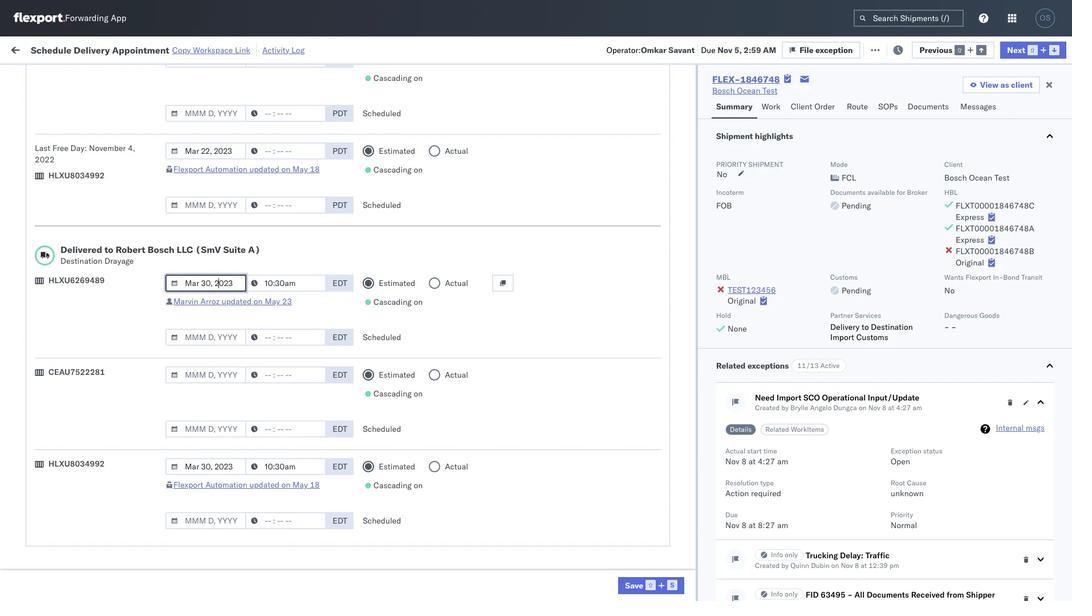 Task type: describe. For each thing, give the bounding box(es) containing it.
6 schedule pickup from los angeles, ca from the top
[[26, 440, 167, 450]]

omkar for schedule pickup from los angeles, ca
[[958, 165, 982, 175]]

1893174
[[680, 365, 714, 376]]

msdu7304509
[[732, 365, 790, 375]]

2 flex-2130387 from the top
[[655, 415, 714, 426]]

schedule pickup from los angeles, ca link for third schedule pickup from los angeles, ca button from the bottom
[[26, 264, 167, 275]]

edt, for schedule pickup from los angeles, ca link corresponding to fourth schedule pickup from los angeles, ca button from the bottom
[[225, 215, 243, 225]]

3 upload customs clearance documents from the top
[[26, 465, 168, 475]]

3 ocean fcl from the top
[[363, 165, 403, 175]]

feb for 2:00 am est, feb 3, 2023
[[244, 541, 258, 551]]

3 karl from the top
[[616, 466, 630, 476]]

to inside partner services delivery to destination import customs
[[862, 322, 869, 332]]

11/13
[[798, 362, 819, 370]]

2022 inside the last free day: november 4, 2022
[[35, 155, 55, 165]]

3 flex-2130384 from the top
[[655, 591, 714, 601]]

cascading on for hlxu8034992
[[374, 481, 423, 491]]

4 resize handle column header from the left
[[421, 88, 435, 602]]

2 gvcu5265864 from the top
[[732, 415, 788, 425]]

0 horizontal spatial original
[[728, 296, 756, 306]]

1 2:59 am edt, nov 5, 2022 from the top
[[191, 139, 291, 150]]

los for fourth schedule pickup from los angeles, ca button from the bottom
[[107, 214, 120, 224]]

mbl/mawb numbers button
[[804, 91, 941, 102]]

5 integration test account - karl lagerfeld from the top
[[518, 516, 666, 526]]

est, left the a)
[[225, 240, 242, 250]]

0 horizontal spatial for
[[109, 70, 119, 79]]

operator:
[[606, 45, 641, 55]]

priority for shipment
[[716, 160, 747, 169]]

4 ocean fcl from the top
[[363, 290, 403, 300]]

wants flexport in-bond transit no
[[944, 273, 1043, 296]]

est, down 2:59 am est, jan 13, 2023
[[230, 390, 247, 401]]

2 schedule pickup from los angeles, ca from the top
[[26, 164, 167, 174]]

shipper
[[966, 590, 995, 601]]

3 gvcu5265864 from the top
[[732, 465, 788, 476]]

from for schedule pickup from rotterdam, netherlands button corresponding to 8:30 pm est, jan 30, 2023
[[89, 510, 105, 520]]

3 dec from the top
[[244, 340, 259, 350]]

8 inside actual start time nov 8 at 4:27 am
[[742, 457, 747, 467]]

1 horizontal spatial file
[[877, 44, 891, 54]]

est, up 2:59 am est, jan 25, 2023
[[230, 415, 247, 426]]

at left link
[[227, 44, 234, 54]]

flex-1893174
[[655, 365, 714, 376]]

2 ocean fcl from the top
[[363, 139, 403, 150]]

internal msgs button
[[996, 423, 1045, 435]]

jan left 28,
[[249, 466, 261, 476]]

angeles, for schedule pickup from los angeles, ca link associated with second schedule pickup from los angeles, ca button from the bottom of the page
[[122, 365, 154, 375]]

1 confirm delivery link from the top
[[26, 339, 87, 350]]

copy workspace link button
[[172, 45, 250, 55]]

created inside need import sco operational input/update created by brylle angelo dungca on nov 8 at 4:27 am
[[755, 404, 780, 412]]

1 horizontal spatial file exception
[[877, 44, 930, 54]]

work button
[[757, 96, 786, 119]]

2023 right 28,
[[278, 466, 298, 476]]

due nov 5, 2:59 am
[[701, 45, 776, 55]]

pm down 2:59 am est, jan 13, 2023
[[215, 390, 228, 401]]

info for trucking delay: traffic
[[771, 551, 783, 559]]

client order
[[791, 102, 835, 112]]

est, down 11:30 pm est, jan 28, 2023
[[225, 491, 242, 501]]

actual inside actual start time nov 8 at 4:27 am
[[725, 447, 745, 456]]

4 schedule pickup from los angeles, ca from the top
[[26, 264, 167, 275]]

savant for schedule delivery appointment
[[984, 190, 1009, 200]]

normal
[[891, 521, 917, 531]]

2 integration test account - karl lagerfeld from the top
[[518, 415, 666, 426]]

0 horizontal spatial exception
[[816, 45, 853, 55]]

3:00 am edt, aug 19, 2022
[[191, 114, 296, 125]]

scheduled for ceau7522281
[[363, 424, 401, 435]]

destination inside delivered to robert bosch llc (smv suite a) destination drayage
[[60, 256, 102, 266]]

schedule pickup from los angeles, ca link for first schedule pickup from los angeles, ca button from the top
[[26, 138, 167, 150]]

2 edt from the top
[[333, 332, 347, 343]]

zimu3048342
[[809, 591, 864, 601]]

8 karl from the top
[[616, 591, 630, 601]]

upload for 2:00 am est, nov 9, 2022
[[26, 239, 52, 249]]

2 confirm delivery from the top
[[26, 565, 87, 576]]

batch
[[1008, 44, 1030, 54]]

no inside wants flexport in-bond transit no
[[944, 286, 955, 296]]

ca for third schedule pickup from los angeles, ca button from the bottom
[[156, 264, 167, 275]]

activity log
[[262, 45, 305, 55]]

delivery down ceau7522281
[[62, 390, 91, 400]]

delivery inside partner services delivery to destination import customs
[[830, 322, 860, 332]]

10 resize handle column header from the left
[[1016, 88, 1030, 602]]

from for first schedule pickup from los angeles, ca button from the top
[[89, 139, 105, 149]]

delivery up ready
[[74, 44, 110, 56]]

est, down 2:00 am est, feb 3, 2023
[[225, 566, 242, 576]]

open
[[891, 457, 910, 467]]

(smv
[[195, 244, 221, 255]]

am for 5th schedule pickup from los angeles, ca button from the bottom
[[210, 165, 223, 175]]

ceau7522281, for schedule pickup from los angeles, ca link corresponding to first schedule pickup from los angeles, ca button from the top
[[732, 139, 791, 149]]

documents button
[[903, 96, 956, 119]]

am for second schedule pickup from los angeles, ca button from the bottom of the page
[[210, 365, 223, 376]]

activity
[[262, 45, 289, 55]]

pickup for schedule pickup from rotterdam, netherlands button related to 11:30 pm est, jan 23, 2023
[[62, 409, 87, 419]]

omkar for schedule delivery appointment
[[958, 190, 982, 200]]

internal
[[996, 423, 1024, 433]]

angeles, for 5th schedule pickup from los angeles, ca button from the bottom's schedule pickup from los angeles, ca link
[[122, 164, 154, 174]]

3 resize handle column header from the left
[[344, 88, 358, 602]]

3 11:30 from the top
[[191, 466, 213, 476]]

last free day: november 4, 2022
[[35, 143, 135, 165]]

schedule delivery appointment button for 8:30 pm est, jan 30, 2023
[[26, 490, 140, 502]]

3 schedule delivery appointment link from the top
[[26, 389, 140, 401]]

cascading on for ceau7522281
[[374, 389, 423, 399]]

appointment down ceau7522281
[[93, 390, 140, 400]]

4 hlxu6269489, from the top
[[793, 214, 851, 225]]

flex-1660288
[[655, 114, 714, 125]]

vandelay west
[[518, 441, 571, 451]]

4 2130387 from the top
[[680, 541, 714, 551]]

savant for upload customs clearance documents
[[984, 114, 1009, 125]]

1889466 for confirm delivery
[[680, 340, 714, 350]]

3 uetu5238478 from the top
[[793, 315, 848, 325]]

upload customs clearance documents link for 2:00 am est, nov 9, 2022
[[26, 239, 168, 250]]

8:30 pm est, jan 30, 2023 for schedule delivery appointment
[[191, 491, 293, 501]]

est, up 2:59 am est, jan 13, 2023
[[225, 340, 242, 350]]

resolution
[[725, 479, 759, 488]]

workspace
[[193, 45, 233, 55]]

3 integration from the top
[[518, 466, 557, 476]]

uetu5238478 for schedule pickup from los angeles, ca
[[793, 265, 848, 275]]

confirm for confirm pickup from rotterdam, netherlands button
[[26, 535, 55, 545]]

los for first schedule pickup from los angeles, ca button from the top
[[107, 139, 120, 149]]

clearance for 3:00 am edt, aug 19, 2022
[[88, 114, 125, 124]]

flexport inside wants flexport in-bond transit no
[[966, 273, 991, 282]]

choi
[[994, 390, 1010, 401]]

confirm pickup from rotterdam, netherlands
[[26, 535, 143, 556]]

5 gvcu5265864 from the top
[[732, 566, 788, 576]]

3, for 8:30 am est, feb 3, 2023
[[260, 566, 268, 576]]

related workitems button
[[761, 424, 829, 436]]

1 integration test account - karl lagerfeld from the top
[[518, 390, 666, 401]]

copy
[[172, 45, 191, 55]]

delay:
[[840, 551, 863, 561]]

8 account from the top
[[577, 591, 607, 601]]

jan down the 13,
[[249, 390, 261, 401]]

exception
[[891, 447, 921, 456]]

netherlands inside confirm pickup from rotterdam, netherlands
[[26, 546, 71, 556]]

info for fid 63495 - all documents received from shipper
[[771, 590, 783, 599]]

2 vertical spatial test123456
[[728, 285, 776, 295]]

6 lagerfeld from the top
[[632, 541, 666, 551]]

workitems
[[791, 425, 824, 434]]

2 23, from the top
[[263, 415, 276, 426]]

from for confirm pickup from los angeles, ca "button"
[[84, 315, 101, 325]]

3 schedule delivery appointment button from the top
[[26, 389, 140, 402]]

2 karl from the top
[[616, 415, 630, 426]]

5 2130387 from the top
[[680, 566, 714, 576]]

1 horizontal spatial exception
[[893, 44, 930, 54]]

3 schedule pickup from los angeles, ca button from the top
[[26, 214, 167, 226]]

1 11:30 pm est, jan 23, 2023 from the top
[[191, 390, 298, 401]]

schedule pickup from los angeles, ca link for second schedule pickup from los angeles, ca button from the bottom of the page
[[26, 364, 167, 376]]

3 nyku9743990 from the top
[[732, 591, 788, 601]]

snooze
[[322, 93, 344, 102]]

0 horizontal spatial file
[[800, 45, 814, 55]]

est, down 2:59 am est, jan 25, 2023
[[230, 466, 247, 476]]

flex-2130384 for schedule pickup from rotterdam, netherlands
[[655, 516, 714, 526]]

1 vertical spatial no
[[717, 169, 727, 180]]

2 schedule pickup from los angeles, ca button from the top
[[26, 163, 167, 176]]

4 account from the top
[[577, 491, 607, 501]]

2 by from the top
[[781, 562, 789, 570]]

2:59 for sixth schedule pickup from los angeles, ca button from the top of the page
[[191, 441, 208, 451]]

7 karl from the top
[[616, 566, 630, 576]]

est, down suite
[[225, 265, 242, 275]]

estimated for hlxu8034992
[[379, 462, 415, 472]]

2023 up "8:30 am est, feb 3, 2023"
[[270, 541, 290, 551]]

action inside the resolution type action required
[[725, 489, 749, 499]]

5 ocean fcl from the top
[[363, 340, 403, 350]]

4 edt from the top
[[333, 424, 347, 435]]

5 schedule pickup from los angeles, ca button from the top
[[26, 364, 167, 377]]

delivery up ceau7522281
[[57, 340, 87, 350]]

2023 up 2:59 am est, jan 25, 2023
[[278, 415, 298, 426]]

mmm d, yyyy text field for fourth -- : -- -- text field from the top
[[165, 367, 246, 384]]

7 ocean fcl from the top
[[363, 390, 403, 401]]

abcdefg78456546 for schedule pickup from los angeles, ca
[[809, 265, 886, 275]]

mmm d, yyyy text field for first -- : -- -- text field from the bottom
[[165, 513, 246, 530]]

message (0)
[[154, 44, 200, 54]]

schedule for second schedule pickup from los angeles, ca button from the bottom of the page
[[26, 365, 60, 375]]

1 confirm delivery button from the top
[[26, 339, 87, 352]]

14, for schedule pickup from los angeles, ca
[[261, 265, 274, 275]]

confirm pickup from los angeles, ca
[[26, 315, 162, 325]]

3, for 2:00 am est, feb 3, 2023
[[260, 541, 268, 551]]

2 created from the top
[[755, 562, 780, 570]]

0 horizontal spatial work
[[125, 44, 145, 54]]

last
[[35, 143, 50, 153]]

upload customs clearance documents link for 3:00 am edt, aug 19, 2022
[[26, 113, 168, 125]]

active
[[821, 362, 840, 370]]

trucking delay: traffic
[[806, 551, 890, 561]]

traffic
[[865, 551, 890, 561]]

9 ocean fcl from the top
[[363, 441, 403, 451]]

schedule delivery appointment for 2:59 am est, dec 14, 2022
[[26, 289, 140, 300]]

next button
[[1000, 41, 1066, 58]]

wants
[[944, 273, 964, 282]]

abcd1234560
[[732, 440, 789, 451]]

3 lhuu7894563, uetu5238478 from the top
[[732, 315, 848, 325]]

schedule delivery appointment link for 2:59 am est, dec 14, 2022
[[26, 289, 140, 300]]

on inside need import sco operational input/update created by brylle angelo dungca on nov 8 at 4:27 am
[[859, 404, 867, 412]]

maeu9736123
[[809, 365, 867, 376]]

28,
[[263, 466, 276, 476]]

test123456 for schedule pickup from los angeles, ca
[[809, 165, 857, 175]]

jaehyung choi - test origin age
[[958, 390, 1072, 401]]

at left 12:39
[[861, 562, 867, 570]]

goods
[[980, 311, 1000, 320]]

2 cascading from the top
[[374, 165, 412, 175]]

5 account from the top
[[577, 516, 607, 526]]

view as client
[[980, 80, 1033, 90]]

delivered to robert bosch llc (smv suite a) destination drayage
[[60, 244, 260, 266]]

import work
[[97, 44, 145, 54]]

3 8:30 from the top
[[191, 566, 208, 576]]

2:00 for 2:00 am est, feb 3, 2023
[[191, 541, 208, 551]]

ocean inside bosch ocean test "link"
[[737, 86, 760, 96]]

2023 down 28,
[[273, 491, 293, 501]]

8 lagerfeld from the top
[[632, 591, 666, 601]]

mmm d, yyyy text field for -- : -- -- text box associated with edt
[[165, 329, 246, 346]]

2 confirm delivery button from the top
[[26, 565, 87, 577]]

related for related workitems
[[765, 425, 789, 434]]

operational
[[822, 393, 866, 403]]

1660288
[[680, 114, 714, 125]]

activity log button
[[262, 43, 305, 56]]

14 ocean fcl from the top
[[363, 566, 403, 576]]

am for the schedule delivery appointment button corresponding to 2:59 am edt, nov 5, 2022
[[210, 190, 223, 200]]

23
[[282, 297, 292, 307]]

summary button
[[712, 96, 757, 119]]

by:
[[41, 70, 52, 80]]

1 cascading on from the top
[[374, 73, 423, 83]]

express for flxt00001846748c
[[956, 212, 984, 222]]

origin
[[1037, 390, 1059, 401]]

from for third schedule pickup from los angeles, ca button from the bottom
[[89, 264, 105, 275]]

automation for pdt
[[205, 164, 247, 175]]

marvin arroz updated on may 23 button
[[173, 297, 292, 307]]

7 lagerfeld from the top
[[632, 566, 666, 576]]

mmm d, yyyy text field for third -- : -- -- text field from the top
[[165, 197, 246, 214]]

delivery down the last free day: november 4, 2022
[[62, 189, 91, 199]]

2 account from the top
[[577, 415, 607, 426]]

1 gvcu5265864 from the top
[[732, 390, 788, 400]]

2:59 for third schedule pickup from los angeles, ca button from the bottom
[[191, 265, 208, 275]]

appointment up status : ready for work, blocked, in progress
[[112, 44, 169, 56]]

may for hlxu8034992
[[293, 480, 308, 490]]

sco
[[804, 393, 820, 403]]

shipment highlights
[[716, 131, 793, 141]]

bosch inside "link"
[[712, 86, 735, 96]]

12:39
[[869, 562, 888, 570]]

documents inside button
[[908, 102, 949, 112]]

5, for fourth schedule pickup from los angeles, ca button from the bottom
[[262, 215, 269, 225]]

delivery down confirm pickup from rotterdam, netherlands
[[57, 565, 87, 576]]

previous
[[920, 45, 953, 55]]

13 ocean fcl from the top
[[363, 541, 403, 551]]

8 down delay:
[[855, 562, 859, 570]]

container numbers
[[732, 88, 763, 106]]

priority for normal
[[891, 511, 913, 520]]

1 vertical spatial for
[[897, 188, 905, 197]]

demo
[[473, 365, 494, 376]]

0 horizontal spatial no
[[270, 70, 279, 79]]

resolution type action required
[[725, 479, 781, 499]]

1 flex-2130387 from the top
[[655, 390, 714, 401]]

at inside need import sco operational input/update created by brylle angelo dungca on nov 8 at 4:27 am
[[888, 404, 894, 412]]

8:30 pm est, jan 30, 2023 for schedule pickup from rotterdam, netherlands
[[191, 516, 293, 526]]

numbers for container numbers
[[732, 98, 760, 106]]

7 integration test account - karl lagerfeld from the top
[[518, 566, 666, 576]]

caiu7969337
[[732, 114, 786, 124]]

rotterdam, for 8:30 pm est, jan 30, 2023
[[107, 510, 148, 520]]

5 lagerfeld from the top
[[632, 516, 666, 526]]

mmm d, yyyy text field for 6th -- : -- -- text field from the top
[[165, 459, 246, 476]]

am for upload customs clearance documents button related to 3:00 am edt, aug 19, 2022
[[210, 114, 223, 125]]

1 integration from the top
[[518, 390, 557, 401]]

updated for hlxu6269489
[[222, 297, 252, 307]]

est, down 9:00 am est, dec 24, 2022
[[225, 365, 242, 376]]

schedule pickup from los angeles, ca link for 5th schedule pickup from los angeles, ca button from the bottom
[[26, 163, 167, 175]]

0 vertical spatial updated
[[249, 164, 279, 175]]

root
[[891, 479, 905, 488]]

bosch inside client bosch ocean test incoterm fob
[[944, 173, 967, 183]]

unknown
[[891, 489, 924, 499]]

4 integration test account - karl lagerfeld from the top
[[518, 491, 666, 501]]

3 2:59 am edt, nov 5, 2022 from the top
[[191, 190, 291, 200]]

205
[[263, 44, 278, 54]]

omkar savant for documents
[[958, 114, 1009, 125]]

flex-1889466 for confirm delivery
[[655, 340, 714, 350]]

2 lagerfeld from the top
[[632, 415, 666, 426]]

0 vertical spatial may
[[293, 164, 308, 175]]

operator: omkar savant
[[606, 45, 695, 55]]

filtered
[[11, 70, 39, 80]]

message
[[154, 44, 186, 54]]

upload for 3:00 am edt, aug 19, 2022
[[26, 114, 52, 124]]

bosch ocean test for the schedule delivery appointment button related to 2:59 am est, dec 14, 2022
[[441, 290, 506, 300]]

estimated for hlxu6269489
[[379, 278, 415, 289]]

2 2130387 from the top
[[680, 415, 714, 426]]

4 -- : -- -- text field from the top
[[245, 367, 326, 384]]

1 lagerfeld from the top
[[632, 390, 666, 401]]

nov inside due nov 8 at 8:27 am
[[725, 521, 740, 531]]

action inside button
[[1032, 44, 1057, 54]]

next
[[1007, 45, 1025, 55]]

2 hlxu6269489, from the top
[[793, 164, 851, 175]]

1 -- : -- -- text field from the top
[[245, 51, 326, 68]]

los for third schedule pickup from los angeles, ca button from the bottom
[[107, 264, 120, 275]]

est, up 11:30 pm est, jan 28, 2023
[[225, 441, 242, 451]]

1 11:30 from the top
[[191, 390, 213, 401]]

angeles, for schedule pickup from los angeles, ca link corresponding to first schedule pickup from los angeles, ca button from the top
[[122, 139, 154, 149]]

7 integration from the top
[[518, 566, 557, 576]]

details button
[[725, 424, 756, 436]]

pending for documents available for broker
[[842, 201, 871, 211]]

mbl
[[716, 273, 731, 282]]

2023 up 2:00 am est, feb 3, 2023
[[273, 516, 293, 526]]

mode
[[830, 160, 848, 169]]

7 resize handle column header from the left
[[713, 88, 726, 602]]

ca for fourth schedule pickup from los angeles, ca button from the bottom
[[156, 214, 167, 224]]

6 integration from the top
[[518, 541, 557, 551]]

8 integration test account - karl lagerfeld from the top
[[518, 591, 666, 601]]

aug
[[245, 114, 260, 125]]

5 schedule pickup from los angeles, ca from the top
[[26, 365, 167, 375]]

2 estimated from the top
[[379, 146, 415, 156]]

ymluw236679313
[[809, 114, 883, 125]]

test123456 button
[[728, 285, 776, 295]]

ca for second schedule pickup from los angeles, ca button from the bottom of the page
[[156, 365, 167, 375]]

6 ocean fcl from the top
[[363, 365, 403, 376]]

hlxu8034992 for fourth schedule pickup from los angeles, ca button from the bottom
[[853, 214, 909, 225]]

status : ready for work, blocked, in progress
[[63, 70, 207, 79]]

est, right arroz
[[225, 290, 242, 300]]

omkar for upload customs clearance documents
[[958, 114, 982, 125]]

container numbers button
[[726, 86, 792, 107]]

schedule pickup from rotterdam, netherlands link for 8:30 pm est, jan 30, 2023
[[26, 509, 169, 532]]

6 karl from the top
[[616, 541, 630, 551]]

6 integration test account - karl lagerfeld from the top
[[518, 541, 666, 551]]

1 horizontal spatial original
[[956, 258, 984, 268]]

8:27
[[758, 521, 775, 531]]

llc
[[177, 244, 193, 255]]

pickup for third schedule pickup from los angeles, ca button from the bottom
[[62, 264, 87, 275]]



Task type: locate. For each thing, give the bounding box(es) containing it.
bosch inside delivered to robert bosch llc (smv suite a) destination drayage
[[148, 244, 174, 255]]

sops button
[[874, 96, 903, 119]]

jan for second schedule pickup from los angeles, ca button from the bottom of the page
[[244, 365, 257, 376]]

upload customs clearance documents button for 2:00 am est, nov 9, 2022
[[26, 239, 168, 251]]

os
[[1040, 14, 1051, 22]]

2 vertical spatial upload
[[26, 465, 52, 475]]

schedule delivery appointment link down "hlxu6269489"
[[26, 289, 140, 300]]

0 horizontal spatial file exception
[[800, 45, 853, 55]]

1 ceau7522281, from the top
[[732, 139, 791, 149]]

0 vertical spatial 14,
[[261, 265, 274, 275]]

to up drayage
[[104, 244, 113, 255]]

1 schedule delivery appointment button from the top
[[26, 188, 140, 201]]

1 horizontal spatial to
[[862, 322, 869, 332]]

0 vertical spatial action
[[1032, 44, 1057, 54]]

4 mmm d, yyyy text field from the top
[[165, 367, 246, 384]]

schedule pickup from rotterdam, netherlands down ceau7522281
[[26, 409, 148, 431]]

3 netherlands from the top
[[26, 546, 71, 556]]

2 vertical spatial omkar savant
[[958, 190, 1009, 200]]

ca inside "button"
[[151, 315, 162, 325]]

robert
[[116, 244, 145, 255]]

3 account from the top
[[577, 466, 607, 476]]

2 ceau7522281, from the top
[[732, 164, 791, 175]]

destination inside partner services delivery to destination import customs
[[871, 322, 913, 332]]

schedule delivery appointment link down the last free day: november 4, 2022
[[26, 188, 140, 200]]

2 2:00 from the top
[[191, 541, 208, 551]]

import inside partner services delivery to destination import customs
[[830, 332, 854, 343]]

related exceptions
[[716, 361, 789, 371]]

0 vertical spatial 8:30
[[191, 491, 208, 501]]

gvcu5265864 down 8:27
[[732, 541, 788, 551]]

2 11:30 pm est, jan 23, 2023 from the top
[[191, 415, 298, 426]]

am inside actual start time nov 8 at 4:27 am
[[777, 457, 788, 467]]

dec left 23
[[244, 290, 259, 300]]

partner
[[830, 311, 853, 320]]

9 resize handle column header from the left
[[939, 88, 952, 602]]

1 schedule pickup from rotterdam, netherlands button from the top
[[26, 409, 169, 433]]

205 on track
[[263, 44, 309, 54]]

0 vertical spatial clearance
[[88, 114, 125, 124]]

2 vertical spatial dec
[[244, 340, 259, 350]]

1 2:00 from the top
[[191, 240, 208, 250]]

1 vertical spatial 18
[[310, 480, 320, 490]]

pm up 2:00 am est, feb 3, 2023
[[210, 516, 223, 526]]

mmm d, yyyy text field up arroz
[[165, 275, 246, 292]]

client inside client bosch ocean test incoterm fob
[[944, 160, 963, 169]]

omkar savant for los
[[958, 165, 1009, 175]]

1 edt from the top
[[333, 278, 347, 289]]

rotterdam, for 11:30 pm est, jan 23, 2023
[[107, 409, 148, 419]]

client for bosch
[[944, 160, 963, 169]]

1 automation from the top
[[205, 164, 247, 175]]

4,
[[128, 143, 135, 153]]

ocean inside client bosch ocean test incoterm fob
[[969, 173, 992, 183]]

schedule delivery appointment link up confirm pickup from rotterdam, netherlands
[[26, 490, 140, 501]]

1 vertical spatial netherlands
[[26, 521, 71, 531]]

at inside due nov 8 at 8:27 am
[[749, 521, 756, 531]]

1 scheduled from the top
[[363, 108, 401, 119]]

4 cascading from the top
[[374, 389, 412, 399]]

0 vertical spatial flexport automation updated on may 18 button
[[173, 164, 320, 175]]

mmm d, yyyy text field down progress
[[165, 105, 246, 122]]

2:00 am est, nov 9, 2022
[[191, 240, 290, 250]]

2 vertical spatial may
[[293, 480, 308, 490]]

2130384 for schedule pickup from rotterdam, netherlands
[[680, 516, 714, 526]]

feb
[[244, 541, 258, 551], [244, 566, 258, 576]]

vandelay for vandelay west
[[518, 441, 551, 451]]

view
[[980, 80, 999, 90]]

11 ocean fcl from the top
[[363, 491, 403, 501]]

work
[[33, 41, 62, 57]]

1 2130387 from the top
[[680, 390, 714, 401]]

ceau7522281, for schedule pickup from los angeles, ca link corresponding to fourth schedule pickup from los angeles, ca button from the bottom
[[732, 214, 791, 225]]

customs inside partner services delivery to destination import customs
[[856, 332, 888, 343]]

est, up "8:30 am est, feb 3, 2023"
[[225, 541, 242, 551]]

to inside delivered to robert bosch llc (smv suite a) destination drayage
[[104, 244, 113, 255]]

0 vertical spatial 18
[[310, 164, 320, 175]]

3 edt, from the top
[[225, 165, 243, 175]]

pm for schedule pickup from rotterdam, netherlands button corresponding to 8:30 pm est, jan 30, 2023
[[210, 516, 223, 526]]

3 scheduled from the top
[[363, 332, 401, 343]]

3 1889466 from the top
[[680, 315, 714, 325]]

1 vertical spatial work
[[762, 102, 781, 112]]

1 horizontal spatial action
[[1032, 44, 1057, 54]]

created down need
[[755, 404, 780, 412]]

only for fid 63495 - all documents received from shipper
[[785, 590, 798, 599]]

4 edt, from the top
[[225, 190, 243, 200]]

2:59 am est, jan 25, 2023
[[191, 441, 293, 451]]

due down resolution
[[725, 511, 738, 520]]

confirm for 1st "confirm delivery" button from the bottom
[[26, 565, 55, 576]]

ca for first schedule pickup from los angeles, ca button from the top
[[156, 139, 167, 149]]

account
[[577, 390, 607, 401], [577, 415, 607, 426], [577, 466, 607, 476], [577, 491, 607, 501], [577, 516, 607, 526], [577, 541, 607, 551], [577, 566, 607, 576], [577, 591, 607, 601]]

23, up 25,
[[263, 415, 276, 426]]

1 hlxu6269489, from the top
[[793, 139, 851, 149]]

client
[[791, 102, 812, 112], [944, 160, 963, 169]]

actual for 6th -- : -- -- text field from the top
[[445, 462, 468, 472]]

0 vertical spatial client
[[791, 102, 812, 112]]

0 vertical spatial by
[[781, 404, 789, 412]]

5,
[[734, 45, 742, 55], [262, 139, 269, 150], [262, 165, 269, 175], [262, 190, 269, 200], [262, 215, 269, 225]]

schedule delivery appointment button down the last free day: november 4, 2022
[[26, 188, 140, 201]]

1 8:30 pm est, jan 30, 2023 from the top
[[191, 491, 293, 501]]

schedule delivery appointment copy workspace link
[[31, 44, 250, 56]]

hlxu6269489, down ymluw236679313
[[793, 164, 851, 175]]

los inside the confirm pickup from los angeles, ca link
[[103, 315, 116, 325]]

mmm d, yyyy text field for third -- : -- -- text field from the bottom
[[165, 421, 246, 438]]

gvcu5265864 down msdu7304509
[[732, 390, 788, 400]]

1 vertical spatial omkar savant
[[958, 165, 1009, 175]]

age
[[1061, 390, 1072, 401]]

MMM D, YYYY text field
[[165, 105, 246, 122], [165, 143, 246, 160], [165, 275, 246, 292], [165, 367, 246, 384], [165, 421, 246, 438]]

1 resize handle column header from the left
[[170, 88, 184, 602]]

created left quinn
[[755, 562, 780, 570]]

automation for edt
[[205, 480, 247, 490]]

3 maeu9408431 from the top
[[809, 541, 867, 551]]

-- : -- -- text field for edt
[[245, 329, 326, 346]]

-- : -- -- text field down snoozed : no on the left top of page
[[245, 105, 326, 122]]

schedule delivery appointment link for 2:59 am edt, nov 5, 2022
[[26, 188, 140, 200]]

jan down 11:30 pm est, jan 28, 2023
[[244, 491, 256, 501]]

1 vertical spatial express
[[956, 235, 984, 245]]

ceau7522281, up shipment
[[732, 139, 791, 149]]

by left quinn
[[781, 562, 789, 570]]

gvcu5265864 down need
[[732, 415, 788, 425]]

1 cascading from the top
[[374, 73, 412, 83]]

5 schedule pickup from los angeles, ca link from the top
[[26, 364, 167, 376]]

need
[[755, 393, 775, 403]]

0 vertical spatial confirm delivery
[[26, 340, 87, 350]]

confirm delivery link up ceau7522281
[[26, 339, 87, 350]]

my
[[11, 41, 30, 57]]

log
[[292, 45, 305, 55]]

lhuu7894563, down test123456 button
[[732, 315, 791, 325]]

confirm pickup from rotterdam, netherlands button
[[26, 534, 169, 558]]

am for upload customs clearance documents button related to 2:00 am est, nov 9, 2022
[[210, 240, 223, 250]]

0 vertical spatial feb
[[244, 541, 258, 551]]

jan up 25,
[[249, 415, 261, 426]]

app
[[111, 13, 126, 24]]

2 vertical spatial upload customs clearance documents
[[26, 465, 168, 475]]

1 info only from the top
[[771, 551, 798, 559]]

1 vertical spatial 2:59 am est, dec 14, 2022
[[191, 290, 295, 300]]

1 vertical spatial related
[[765, 425, 789, 434]]

0 horizontal spatial priority
[[716, 160, 747, 169]]

3 clearance from the top
[[88, 465, 125, 475]]

2022
[[276, 114, 296, 125], [271, 139, 291, 150], [35, 155, 55, 165], [271, 165, 291, 175], [271, 190, 291, 200], [271, 215, 291, 225], [271, 240, 290, 250], [276, 265, 295, 275], [276, 290, 295, 300], [276, 340, 295, 350]]

1 vertical spatial to
[[862, 322, 869, 332]]

4:27
[[896, 404, 911, 412], [758, 457, 775, 467]]

0 vertical spatial flexport automation updated on may 18
[[173, 164, 320, 175]]

file down search shipments (/) text field
[[877, 44, 891, 54]]

2 info only from the top
[[771, 590, 798, 599]]

pickup inside confirm pickup from rotterdam, netherlands
[[57, 535, 82, 545]]

shipment
[[716, 131, 753, 141]]

11:30 up 2:59 am est, jan 25, 2023
[[191, 415, 213, 426]]

appointment for 2:59 am edt, nov 5, 2022
[[93, 189, 140, 199]]

import inside button
[[97, 44, 123, 54]]

1 vertical spatial upload
[[26, 239, 52, 249]]

numbers inside container numbers
[[732, 98, 760, 106]]

integration test account - karl lagerfeld
[[518, 390, 666, 401], [518, 415, 666, 426], [518, 466, 666, 476], [518, 491, 666, 501], [518, 516, 666, 526], [518, 541, 666, 551], [518, 566, 666, 576], [518, 591, 666, 601]]

cascading for ceau7522281
[[374, 389, 412, 399]]

pickup for sixth schedule pickup from los angeles, ca button from the top of the page
[[62, 440, 87, 450]]

bosch ocean test for third schedule pickup from los angeles, ca button from the bottom
[[441, 265, 506, 275]]

1 horizontal spatial no
[[717, 169, 727, 180]]

1 vertical spatial due
[[725, 511, 738, 520]]

time
[[764, 447, 777, 456]]

3, down 2:00 am est, feb 3, 2023
[[260, 566, 268, 576]]

5 resize handle column header from the left
[[499, 88, 512, 602]]

lhuu7894563, uetu5238478 for confirm delivery
[[732, 340, 848, 350]]

flex-1889466
[[655, 265, 714, 275], [655, 290, 714, 300], [655, 315, 714, 325], [655, 340, 714, 350]]

appointment for 2:59 am est, dec 14, 2022
[[93, 289, 140, 300]]

0 horizontal spatial related
[[716, 361, 746, 371]]

schedule delivery appointment for 8:30 pm est, jan 30, 2023
[[26, 490, 140, 500]]

resize handle column header
[[170, 88, 184, 602], [302, 88, 316, 602], [344, 88, 358, 602], [421, 88, 435, 602], [499, 88, 512, 602], [617, 88, 631, 602], [713, 88, 726, 602], [790, 88, 804, 602], [939, 88, 952, 602], [1016, 88, 1030, 602], [1052, 88, 1065, 602]]

3 estimated from the top
[[379, 278, 415, 289]]

4:27 inside actual start time nov 8 at 4:27 am
[[758, 457, 775, 467]]

pending down documents available for broker
[[842, 201, 871, 211]]

test123456 down mbl
[[728, 285, 776, 295]]

2023 down 2:59 am est, jan 13, 2023
[[278, 390, 298, 401]]

0 vertical spatial related
[[716, 361, 746, 371]]

by inside need import sco operational input/update created by brylle angelo dungca on nov 8 at 4:27 am
[[781, 404, 789, 412]]

import up ready
[[97, 44, 123, 54]]

-- : -- -- text field
[[245, 105, 326, 122], [245, 275, 326, 292], [245, 329, 326, 346]]

4 karl from the top
[[616, 491, 630, 501]]

day:
[[70, 143, 87, 153]]

upload customs clearance documents for 2:00
[[26, 239, 168, 249]]

dec down the a)
[[244, 265, 259, 275]]

express
[[956, 212, 984, 222], [956, 235, 984, 245]]

flex-2130384 for schedule delivery appointment
[[655, 491, 714, 501]]

destination down services
[[871, 322, 913, 332]]

partner services delivery to destination import customs
[[830, 311, 913, 343]]

0 horizontal spatial to
[[104, 244, 113, 255]]

0 vertical spatial rotterdam,
[[107, 409, 148, 419]]

lhuu7894563, uetu5238478 up partner
[[732, 290, 848, 300]]

schedule delivery appointment for 2:59 am edt, nov 5, 2022
[[26, 189, 140, 199]]

0 horizontal spatial numbers
[[732, 98, 760, 106]]

3 hlxu6269489, from the top
[[793, 189, 851, 200]]

at down start
[[749, 457, 756, 467]]

1 flex-2130384 from the top
[[655, 491, 714, 501]]

mmm d, yyyy text field down 2:59 am est, jan 25, 2023
[[165, 459, 246, 476]]

1 confirm from the top
[[26, 315, 55, 325]]

8 inside due nov 8 at 8:27 am
[[742, 521, 747, 531]]

2:59 am est, dec 14, 2022 for schedule delivery appointment
[[191, 290, 295, 300]]

schedule for 2nd the schedule delivery appointment button from the bottom of the page
[[26, 390, 60, 400]]

am for fourth schedule pickup from los angeles, ca button from the bottom
[[210, 215, 223, 225]]

from inside "button"
[[84, 315, 101, 325]]

2 flex-2130384 from the top
[[655, 516, 714, 526]]

schedule for third schedule pickup from los angeles, ca button from the bottom
[[26, 264, 60, 275]]

4 scheduled from the top
[[363, 424, 401, 435]]

updated for hlxu8034992
[[249, 480, 279, 490]]

delivery down "hlxu6269489"
[[62, 289, 91, 300]]

3:00
[[191, 114, 208, 125]]

8 inside need import sco operational input/update created by brylle angelo dungca on nov 8 at 4:27 am
[[882, 404, 886, 412]]

edt, for 2:59 am edt, nov 5, 2022 schedule delivery appointment link
[[225, 190, 243, 200]]

flexport automation updated on may 18 for pdt
[[173, 164, 320, 175]]

pm down 2:59 am est, jan 25, 2023
[[215, 466, 228, 476]]

gvcu5265864 up type on the bottom of page
[[732, 465, 788, 476]]

5 cascading from the top
[[374, 481, 412, 491]]

am inside need import sco operational input/update created by brylle angelo dungca on nov 8 at 4:27 am
[[913, 404, 922, 412]]

hlxu8034992 for first schedule pickup from los angeles, ca button from the top
[[853, 139, 909, 149]]

2 confirm from the top
[[26, 340, 55, 350]]

11:30 down 2:59 am est, jan 13, 2023
[[191, 390, 213, 401]]

2 pending from the top
[[842, 286, 871, 296]]

3 mmm d, yyyy text field from the top
[[165, 275, 246, 292]]

1 horizontal spatial 4:27
[[896, 404, 911, 412]]

0 vertical spatial omkar savant
[[958, 114, 1009, 125]]

jan up 2:00 am est, feb 3, 2023
[[244, 516, 256, 526]]

2 vertical spatial clearance
[[88, 465, 125, 475]]

Search Work text field
[[688, 41, 813, 58]]

action
[[1032, 44, 1057, 54], [725, 489, 749, 499]]

nov inside need import sco operational input/update created by brylle angelo dungca on nov 8 at 4:27 am
[[868, 404, 880, 412]]

1 horizontal spatial import
[[777, 393, 802, 403]]

3 2130384 from the top
[[680, 591, 714, 601]]

0 vertical spatial created
[[755, 404, 780, 412]]

angeles, inside "button"
[[118, 315, 149, 325]]

30, for schedule pickup from rotterdam, netherlands
[[258, 516, 271, 526]]

updated
[[249, 164, 279, 175], [222, 297, 252, 307], [249, 480, 279, 490]]

0 vertical spatial confirm delivery button
[[26, 339, 87, 352]]

maeu9408431 up created by quinn dubin on nov 8 at 12:39 pm
[[809, 541, 867, 551]]

11:30 pm est, jan 23, 2023
[[191, 390, 298, 401], [191, 415, 298, 426]]

schedule delivery appointment button up confirm pickup from rotterdam, netherlands
[[26, 490, 140, 502]]

scheduled for hlxu6269489
[[363, 332, 401, 343]]

0 vertical spatial 23,
[[263, 390, 276, 401]]

confirm delivery button up ceau7522281
[[26, 339, 87, 352]]

only for trucking delay: traffic
[[785, 551, 798, 559]]

0 vertical spatial 30,
[[258, 491, 271, 501]]

5, for first schedule pickup from los angeles, ca button from the top
[[262, 139, 269, 150]]

0 vertical spatial original
[[956, 258, 984, 268]]

1 vertical spatial upload customs clearance documents link
[[26, 239, 168, 250]]

schedule pickup from rotterdam, netherlands link for 11:30 pm est, jan 23, 2023
[[26, 409, 169, 431]]

-- : -- -- text field
[[245, 51, 326, 68], [245, 143, 326, 160], [245, 197, 326, 214], [245, 367, 326, 384], [245, 421, 326, 438], [245, 459, 326, 476], [245, 513, 326, 530]]

6 edt from the top
[[333, 516, 347, 526]]

free
[[52, 143, 68, 153]]

0 vertical spatial -- : -- -- text field
[[245, 105, 326, 122]]

1 account from the top
[[577, 390, 607, 401]]

lhuu7894563, uetu5238478 up test123456 button
[[732, 265, 848, 275]]

1 vertical spatial 2130384
[[680, 516, 714, 526]]

0 vertical spatial priority
[[716, 160, 747, 169]]

fid
[[806, 590, 819, 601]]

5, for the schedule delivery appointment button corresponding to 2:59 am edt, nov 5, 2022
[[262, 190, 269, 200]]

maeu9408431 down 'trucking delay: traffic'
[[809, 566, 867, 576]]

import inside need import sco operational input/update created by brylle angelo dungca on nov 8 at 4:27 am
[[777, 393, 802, 403]]

1 vertical spatial am
[[777, 457, 788, 467]]

8 ocean fcl from the top
[[363, 415, 403, 426]]

shipment highlights button
[[698, 119, 1072, 153]]

savant for schedule pickup from los angeles, ca
[[984, 165, 1009, 175]]

west
[[553, 441, 571, 451]]

0 vertical spatial no
[[270, 70, 279, 79]]

uetu5238478 for confirm delivery
[[793, 340, 848, 350]]

from for second schedule pickup from los angeles, ca button from the bottom of the page
[[89, 365, 105, 375]]

2 14, from the top
[[261, 290, 274, 300]]

abcdefg78456546 for schedule delivery appointment
[[809, 290, 886, 300]]

client up hbl
[[944, 160, 963, 169]]

14, for schedule delivery appointment
[[261, 290, 274, 300]]

mbl/mawb numbers
[[809, 93, 879, 102]]

1 schedule delivery appointment from the top
[[26, 189, 140, 199]]

pickup for second schedule pickup from los angeles, ca button from the bottom of the page
[[62, 365, 87, 375]]

ca for confirm pickup from los angeles, ca "button"
[[151, 315, 162, 325]]

schedule delivery appointment down ceau7522281
[[26, 390, 140, 400]]

8:30 for schedule pickup from rotterdam, netherlands
[[191, 516, 208, 526]]

0 vertical spatial info
[[771, 551, 783, 559]]

priority shipment
[[716, 160, 783, 169]]

0 horizontal spatial vandelay
[[441, 441, 474, 451]]

los for sixth schedule pickup from los angeles, ca button from the top of the page
[[107, 440, 120, 450]]

1 vertical spatial flex-2130384
[[655, 516, 714, 526]]

pickup inside "button"
[[57, 315, 82, 325]]

2023 right the 13,
[[273, 365, 293, 376]]

0 vertical spatial am
[[913, 404, 922, 412]]

30, for schedule delivery appointment
[[258, 491, 271, 501]]

2 vertical spatial upload customs clearance documents link
[[26, 464, 168, 476]]

2 lhuu7894563, from the top
[[732, 290, 791, 300]]

0 vertical spatial 8:30 pm est, jan 30, 2023
[[191, 491, 293, 501]]

at inside actual start time nov 8 at 4:27 am
[[749, 457, 756, 467]]

broker
[[907, 188, 928, 197]]

status
[[63, 70, 83, 79]]

1 vertical spatial -- : -- -- text field
[[245, 275, 326, 292]]

4 integration from the top
[[518, 491, 557, 501]]

2023 down 2:00 am est, feb 3, 2023
[[270, 566, 290, 576]]

priority inside the priority normal
[[891, 511, 913, 520]]

0 vertical spatial for
[[109, 70, 119, 79]]

2 8:30 pm est, jan 30, 2023 from the top
[[191, 516, 293, 526]]

1 horizontal spatial vandelay
[[518, 441, 551, 451]]

from inside confirm pickup from rotterdam, netherlands
[[84, 535, 101, 545]]

documents
[[908, 102, 949, 112], [127, 114, 168, 124], [830, 188, 866, 197], [127, 239, 168, 249], [127, 465, 168, 475], [867, 590, 909, 601]]

1 3, from the top
[[260, 541, 268, 551]]

test inside "link"
[[762, 86, 777, 96]]

cascading on for hlxu6269489
[[374, 297, 423, 307]]

express up flxt00001846748b
[[956, 235, 984, 245]]

am right 8:27
[[777, 521, 788, 531]]

upload customs clearance documents for 3:00
[[26, 114, 168, 124]]

flexport demo consignee
[[441, 365, 534, 376]]

1889466 left the hold
[[680, 315, 714, 325]]

lhuu7894563, up exceptions
[[732, 340, 791, 350]]

lhuu7894563, uetu5238478
[[732, 265, 848, 275], [732, 290, 848, 300], [732, 315, 848, 325], [732, 340, 848, 350]]

jan for sixth schedule pickup from los angeles, ca button from the top of the page
[[244, 441, 257, 451]]

1 flex-1889466 from the top
[[655, 265, 714, 275]]

netherlands for 11:30 pm est, jan 23, 2023
[[26, 421, 71, 431]]

Search Shipments (/) text field
[[854, 10, 964, 27]]

3 schedule delivery appointment from the top
[[26, 390, 140, 400]]

nov inside actual start time nov 8 at 4:27 am
[[725, 457, 740, 467]]

flex-1662119 button
[[637, 438, 717, 454], [637, 438, 717, 454]]

1 horizontal spatial destination
[[871, 322, 913, 332]]

feb up "8:30 am est, feb 3, 2023"
[[244, 541, 258, 551]]

messages button
[[956, 96, 1002, 119]]

due inside due nov 8 at 8:27 am
[[725, 511, 738, 520]]

2 schedule delivery appointment from the top
[[26, 289, 140, 300]]

transit
[[1021, 273, 1043, 282]]

omkar
[[641, 45, 667, 55], [958, 114, 982, 125], [958, 165, 982, 175], [958, 190, 982, 200]]

0 vertical spatial due
[[701, 45, 716, 55]]

save button
[[618, 578, 684, 595]]

4 gvcu5265864 from the top
[[732, 541, 788, 551]]

1 vertical spatial updated
[[222, 297, 252, 307]]

schedule delivery appointment link
[[26, 188, 140, 200], [26, 289, 140, 300], [26, 389, 140, 401], [26, 490, 140, 501]]

2 omkar savant from the top
[[958, 165, 1009, 175]]

hlxu6269489, down mode at top
[[793, 189, 851, 200]]

scheduled
[[363, 108, 401, 119], [363, 200, 401, 210], [363, 332, 401, 343], [363, 424, 401, 435], [363, 516, 401, 526]]

client
[[1011, 80, 1033, 90]]

-- : -- -- text field up 23
[[245, 275, 326, 292]]

schedule for schedule pickup from rotterdam, netherlands button corresponding to 8:30 pm est, jan 30, 2023
[[26, 510, 60, 520]]

4 maeu9408431 from the top
[[809, 566, 867, 576]]

5 karl from the top
[[616, 516, 630, 526]]

related inside button
[[765, 425, 789, 434]]

: left ready
[[83, 70, 85, 79]]

los
[[107, 139, 120, 149], [107, 164, 120, 174], [107, 214, 120, 224], [107, 264, 120, 275], [103, 315, 116, 325], [107, 365, 120, 375], [107, 440, 120, 450]]

7 -- : -- -- text field from the top
[[245, 513, 326, 530]]

1 upload customs clearance documents button from the top
[[26, 113, 168, 126]]

0 horizontal spatial 4:27
[[758, 457, 775, 467]]

0 vertical spatial info only
[[771, 551, 798, 559]]

0 vertical spatial work
[[125, 44, 145, 54]]

ready
[[88, 70, 108, 79]]

1 vertical spatial only
[[785, 590, 798, 599]]

1 horizontal spatial for
[[897, 188, 905, 197]]

incoterm
[[716, 188, 744, 197]]

schedule pickup from rotterdam, netherlands link up confirm pickup from rotterdam, netherlands link
[[26, 509, 169, 532]]

2:59
[[744, 45, 761, 55], [191, 139, 208, 150], [191, 165, 208, 175], [191, 190, 208, 200], [191, 215, 208, 225], [191, 265, 208, 275], [191, 290, 208, 300], [191, 365, 208, 376], [191, 441, 208, 451]]

gvcu5265864
[[732, 390, 788, 400], [732, 415, 788, 425], [732, 465, 788, 476], [732, 541, 788, 551], [732, 566, 788, 576]]

am for third schedule pickup from los angeles, ca button from the bottom
[[210, 265, 223, 275]]

schedule pickup from rotterdam, netherlands up confirm pickup from rotterdam, netherlands
[[26, 510, 148, 531]]

1 nyku9743990 from the top
[[732, 490, 788, 501]]

1 vertical spatial destination
[[871, 322, 913, 332]]

mmm d, yyyy text field up progress
[[165, 51, 246, 68]]

1 info from the top
[[771, 551, 783, 559]]

1889466
[[680, 265, 714, 275], [680, 290, 714, 300], [680, 315, 714, 325], [680, 340, 714, 350]]

4 lagerfeld from the top
[[632, 491, 666, 501]]

-- : -- -- text field down 23
[[245, 329, 326, 346]]

test inside client bosch ocean test incoterm fob
[[994, 173, 1010, 183]]

12 ocean fcl from the top
[[363, 516, 403, 526]]

maeu9408431 down dungca
[[809, 415, 867, 426]]

ceau7522281, hlxu6269489, hlxu8034992 for 2:59 am edt, nov 5, 2022 schedule delivery appointment link
[[732, 189, 909, 200]]

2:00 am est, feb 3, 2023
[[191, 541, 290, 551]]

test123456 down mode at top
[[809, 190, 857, 200]]

edt
[[333, 278, 347, 289], [333, 332, 347, 343], [333, 370, 347, 380], [333, 424, 347, 435], [333, 462, 347, 472], [333, 516, 347, 526]]

priority up the incoterm in the right top of the page
[[716, 160, 747, 169]]

lhuu7894563, uetu5238478 down test123456 button
[[732, 315, 848, 325]]

2 maeu9408431 from the top
[[809, 415, 867, 426]]

am inside due nov 8 at 8:27 am
[[777, 521, 788, 531]]

2023 right 25,
[[273, 441, 293, 451]]

5 -- : -- -- text field from the top
[[245, 421, 326, 438]]

0 vertical spatial 11:30
[[191, 390, 213, 401]]

0 vertical spatial schedule pickup from rotterdam, netherlands link
[[26, 409, 169, 431]]

0 horizontal spatial import
[[97, 44, 123, 54]]

client inside button
[[791, 102, 812, 112]]

0 vertical spatial nyku9743990
[[732, 490, 788, 501]]

exception
[[893, 44, 930, 54], [816, 45, 853, 55]]

dec for from
[[244, 265, 259, 275]]

0 vertical spatial schedule pickup from rotterdam, netherlands
[[26, 409, 148, 431]]

action down resolution
[[725, 489, 749, 499]]

4 schedule pickup from los angeles, ca link from the top
[[26, 264, 167, 275]]

test123456 for schedule delivery appointment
[[809, 190, 857, 200]]

MMM D, YYYY text field
[[165, 51, 246, 68], [165, 197, 246, 214], [165, 329, 246, 346], [165, 459, 246, 476], [165, 513, 246, 530]]

18 for pdt
[[310, 164, 320, 175]]

1 schedule pickup from los angeles, ca button from the top
[[26, 138, 167, 151]]

1 schedule pickup from los angeles, ca from the top
[[26, 139, 167, 149]]

flexport. image
[[14, 13, 65, 24]]

1 vertical spatial pending
[[842, 286, 871, 296]]

3 ceau7522281, from the top
[[732, 189, 791, 200]]

23, down the 13,
[[263, 390, 276, 401]]

from for sixth schedule pickup from los angeles, ca button from the top of the page
[[89, 440, 105, 450]]

1 vertical spatial flexport automation updated on may 18
[[173, 480, 320, 490]]

confirm inside "button"
[[26, 315, 55, 325]]

2 confirm delivery link from the top
[[26, 565, 87, 576]]

flex-2130384
[[655, 491, 714, 501], [655, 516, 714, 526], [655, 591, 714, 601]]

mmm d, yyyy text field up 2:00 am est, feb 3, 2023
[[165, 513, 246, 530]]

rotterdam, inside confirm pickup from rotterdam, netherlands
[[103, 535, 143, 545]]

workitem button
[[7, 91, 173, 102]]

4 2:59 am edt, nov 5, 2022 from the top
[[191, 215, 291, 225]]

no down wants
[[944, 286, 955, 296]]

0 vertical spatial flex-2130384
[[655, 491, 714, 501]]

2 vertical spatial am
[[777, 521, 788, 531]]

4:27 down input/update
[[896, 404, 911, 412]]

hlxu8034992 for the schedule delivery appointment button corresponding to 2:59 am edt, nov 5, 2022
[[853, 189, 909, 200]]

schedule pickup from rotterdam, netherlands button for 11:30 pm est, jan 23, 2023
[[26, 409, 169, 433]]

1 horizontal spatial priority
[[891, 511, 913, 520]]

2 integration from the top
[[518, 415, 557, 426]]

schedule delivery appointment link down ceau7522281
[[26, 389, 140, 401]]

schedule
[[31, 44, 71, 56], [26, 139, 60, 149], [26, 164, 60, 174], [26, 189, 60, 199], [26, 214, 60, 224], [26, 264, 60, 275], [26, 289, 60, 300], [26, 365, 60, 375], [26, 390, 60, 400], [26, 409, 60, 419], [26, 440, 60, 450], [26, 490, 60, 500], [26, 510, 60, 520]]

schedule pickup from los angeles, ca link for fourth schedule pickup from los angeles, ca button from the bottom
[[26, 214, 167, 225]]

2 horizontal spatial no
[[944, 286, 955, 296]]

pending up services
[[842, 286, 871, 296]]

pickup
[[62, 139, 87, 149], [62, 164, 87, 174], [62, 214, 87, 224], [62, 264, 87, 275], [57, 315, 82, 325], [62, 365, 87, 375], [62, 409, 87, 419], [62, 440, 87, 450], [62, 510, 87, 520], [57, 535, 82, 545]]

mbl/mawb
[[809, 93, 849, 102]]

1 vertical spatial info
[[771, 590, 783, 599]]

ceau7522281, hlxu6269489, hlxu8034992 down mode at top
[[732, 189, 909, 200]]

2:00 left suite
[[191, 240, 208, 250]]

to down services
[[862, 322, 869, 332]]

schedule delivery appointment button for 2:59 am edt, nov 5, 2022
[[26, 188, 140, 201]]

blocked,
[[140, 70, 169, 79]]

schedule for the schedule delivery appointment button corresponding to 2:59 am edt, nov 5, 2022
[[26, 189, 60, 199]]

2 upload customs clearance documents link from the top
[[26, 239, 168, 250]]

3 edt from the top
[[333, 370, 347, 380]]

1 horizontal spatial work
[[762, 102, 781, 112]]

0 horizontal spatial destination
[[60, 256, 102, 266]]

2:59 am est, dec 14, 2022
[[191, 265, 295, 275], [191, 290, 295, 300]]

0 vertical spatial schedule pickup from rotterdam, netherlands button
[[26, 409, 169, 433]]

delivery up confirm pickup from rotterdam, netherlands
[[62, 490, 91, 500]]

3 ceau7522281, hlxu6269489, hlxu8034992 from the top
[[732, 189, 909, 200]]

2:59 for fourth schedule pickup from los angeles, ca button from the bottom
[[191, 215, 208, 225]]

1 vertical spatial action
[[725, 489, 749, 499]]

0 vertical spatial confirm delivery link
[[26, 339, 87, 350]]

2 scheduled from the top
[[363, 200, 401, 210]]

8 integration from the top
[[518, 591, 557, 601]]

2 flexport automation updated on may 18 button from the top
[[173, 480, 320, 490]]

for
[[109, 70, 119, 79], [897, 188, 905, 197]]

1 30, from the top
[[258, 491, 271, 501]]

info left "fid"
[[771, 590, 783, 599]]

1889466 for schedule pickup from los angeles, ca
[[680, 265, 714, 275]]

action right batch
[[1032, 44, 1057, 54]]

updated down 28,
[[249, 480, 279, 490]]

schedule for first schedule pickup from los angeles, ca button from the top
[[26, 139, 60, 149]]

18 for edt
[[310, 480, 320, 490]]

18
[[310, 164, 320, 175], [310, 480, 320, 490]]

2 horizontal spatial import
[[830, 332, 854, 343]]

highlights
[[755, 131, 793, 141]]

only left "fid"
[[785, 590, 798, 599]]

marvin arroz updated on may 23
[[173, 297, 292, 307]]

2 vertical spatial updated
[[249, 480, 279, 490]]

1 vertical spatial client
[[944, 160, 963, 169]]

ceau7522281, hlxu6269489, hlxu8034992 down client bosch ocean test incoterm fob
[[732, 214, 909, 225]]

2 11:30 from the top
[[191, 415, 213, 426]]

1 vertical spatial 8:30 pm est, jan 30, 2023
[[191, 516, 293, 526]]

1 vertical spatial automation
[[205, 480, 247, 490]]

filtered by:
[[11, 70, 52, 80]]

flexport automation updated on may 18 button for edt
[[173, 480, 320, 490]]

container
[[732, 88, 763, 97]]

confirm for confirm pickup from los angeles, ca "button"
[[26, 315, 55, 325]]

upload customs clearance documents button down workitem button
[[26, 113, 168, 126]]

os button
[[1032, 5, 1058, 31]]

2:59 for first schedule pickup from los angeles, ca button from the top
[[191, 139, 208, 150]]

1 vertical spatial priority
[[891, 511, 913, 520]]

1 vertical spatial original
[[728, 296, 756, 306]]

4:27 inside need import sco operational input/update created by brylle angelo dungca on nov 8 at 4:27 am
[[896, 404, 911, 412]]

am for sixth schedule pickup from los angeles, ca button from the top of the page
[[210, 441, 223, 451]]

1 dec from the top
[[244, 265, 259, 275]]

schedule delivery appointment button down ceau7522281
[[26, 389, 140, 402]]

0 vertical spatial upload customs clearance documents link
[[26, 113, 168, 125]]

for left work,
[[109, 70, 119, 79]]

ceau7522281, for 2:59 am edt, nov 5, 2022 schedule delivery appointment link
[[732, 189, 791, 200]]

ceau7522281, hlxu6269489, hlxu8034992 for schedule pickup from los angeles, ca link corresponding to first schedule pickup from los angeles, ca button from the top
[[732, 139, 909, 149]]

est, up 2:00 am est, feb 3, 2023
[[225, 516, 242, 526]]

8 up resolution
[[742, 457, 747, 467]]

test123456
[[809, 165, 857, 175], [809, 190, 857, 200], [728, 285, 776, 295]]

8
[[882, 404, 886, 412], [742, 457, 747, 467], [742, 521, 747, 531], [855, 562, 859, 570]]

confirm inside confirm pickup from rotterdam, netherlands
[[26, 535, 55, 545]]

schedule delivery appointment button down "hlxu6269489"
[[26, 289, 140, 301]]

pm
[[215, 390, 228, 401], [215, 415, 228, 426], [215, 466, 228, 476], [210, 491, 223, 501], [210, 516, 223, 526]]

ceau7522281, down the incoterm in the right top of the page
[[732, 214, 791, 225]]

63495
[[821, 590, 846, 601]]

0 vertical spatial test123456
[[809, 165, 857, 175]]

nyku9743990 left "fid"
[[732, 591, 788, 601]]

1 horizontal spatial due
[[725, 511, 738, 520]]

pm for 8:30 pm est, jan 30, 2023 the schedule delivery appointment button
[[210, 491, 223, 501]]

all
[[855, 590, 865, 601]]



Task type: vqa. For each thing, say whether or not it's contained in the screenshot.
first scheduled
yes



